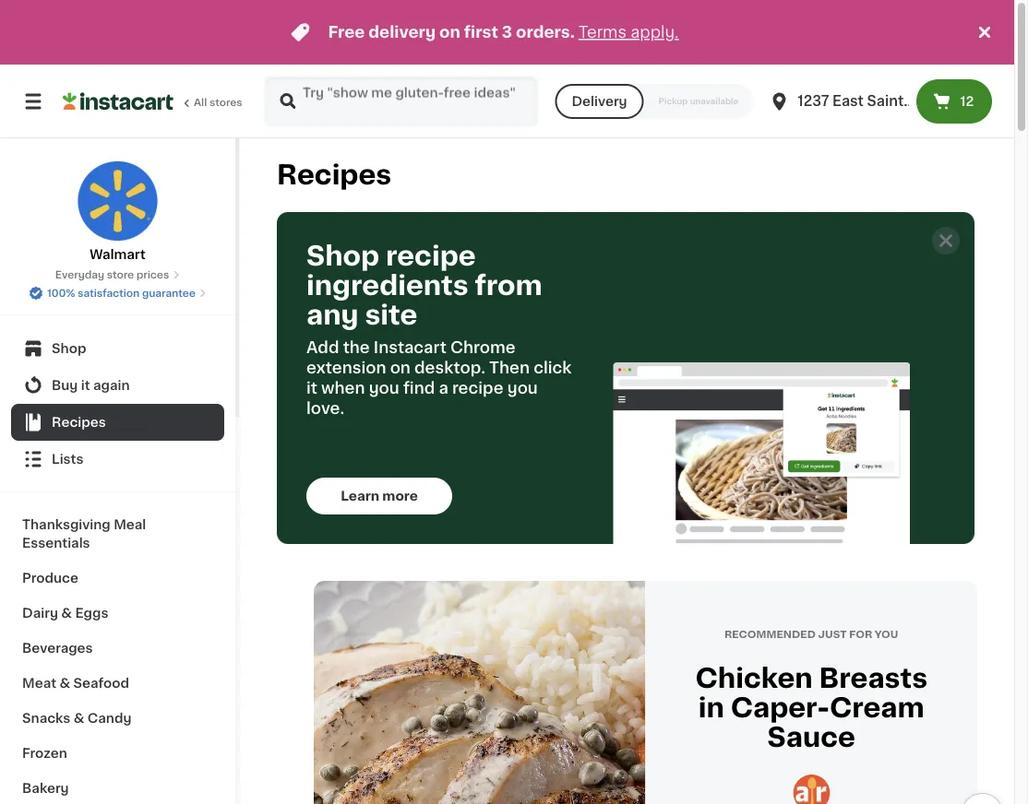 Task type: locate. For each thing, give the bounding box(es) containing it.
shop up buy
[[52, 342, 86, 355]]

recipe inside add the instacart chrome extension on desktop. then click it when you find a recipe you love.
[[452, 381, 504, 396]]

0 vertical spatial &
[[61, 607, 72, 620]]

recipe
[[386, 243, 476, 270], [452, 381, 504, 396]]

1 horizontal spatial you
[[507, 381, 538, 396]]

terms apply. link
[[579, 24, 679, 40]]

& for meat
[[59, 678, 70, 690]]

recipe up ingredients
[[386, 243, 476, 270]]

more
[[382, 490, 418, 503]]

you down then
[[507, 381, 538, 396]]

recipe right a
[[452, 381, 504, 396]]

on inside 'limited time offer' region
[[439, 24, 461, 40]]

1 vertical spatial recipe
[[452, 381, 504, 396]]

recipes link
[[11, 404, 224, 441]]

allrecipes image
[[793, 776, 830, 805]]

extension banner image
[[613, 363, 911, 545]]

0 vertical spatial recipe
[[386, 243, 476, 270]]

delivery
[[572, 95, 627, 108]]

1 vertical spatial on
[[390, 360, 411, 376]]

meat & seafood
[[22, 678, 129, 690]]

east
[[833, 95, 864, 108]]

love.
[[306, 401, 345, 417]]

& left candy
[[74, 713, 84, 726]]

then
[[489, 360, 530, 376]]

&
[[61, 607, 72, 620], [59, 678, 70, 690], [74, 713, 84, 726]]

on left first
[[439, 24, 461, 40]]

1 vertical spatial shop
[[52, 342, 86, 355]]

beverages link
[[11, 631, 224, 666]]

a
[[439, 381, 448, 396]]

site
[[365, 302, 418, 329]]

& left eggs
[[61, 607, 72, 620]]

produce
[[22, 572, 78, 585]]

add the instacart chrome extension on desktop. then click it when you find a recipe you love.
[[306, 340, 572, 417]]

dairy & eggs
[[22, 607, 108, 620]]

2 vertical spatial &
[[74, 713, 84, 726]]

stores
[[209, 97, 242, 108]]

1 you from the left
[[369, 381, 399, 396]]

1 horizontal spatial on
[[439, 24, 461, 40]]

it
[[81, 379, 90, 392], [306, 381, 318, 396]]

0 horizontal spatial on
[[390, 360, 411, 376]]

learn more button
[[306, 478, 452, 515]]

& right meat at the bottom of the page
[[59, 678, 70, 690]]

shop
[[306, 243, 380, 270], [52, 342, 86, 355]]

desktop.
[[414, 360, 486, 376]]

it up love.
[[306, 381, 318, 396]]

dairy
[[22, 607, 58, 620]]

None search field
[[264, 76, 539, 127]]

1237 east saint james street button
[[768, 76, 1003, 127]]

1 horizontal spatial recipes
[[277, 162, 392, 188]]

bakery
[[22, 783, 69, 796]]

it right buy
[[81, 379, 90, 392]]

all stores link
[[63, 76, 244, 127]]

12
[[960, 95, 974, 108]]

just
[[818, 630, 847, 640]]

1 horizontal spatial shop
[[306, 243, 380, 270]]

you
[[369, 381, 399, 396], [507, 381, 538, 396]]

for
[[849, 630, 873, 640]]

first
[[464, 24, 498, 40]]

buy
[[52, 379, 78, 392]]

all
[[194, 97, 207, 108]]

lists link
[[11, 441, 224, 478]]

meat
[[22, 678, 56, 690]]

shop inside the shop recipe ingredients from any site
[[306, 243, 380, 270]]

saint
[[867, 95, 904, 108]]

free delivery on first 3 orders. terms apply.
[[328, 24, 679, 40]]

shop for shop recipe ingredients from any site
[[306, 243, 380, 270]]

0 vertical spatial shop
[[306, 243, 380, 270]]

0 horizontal spatial you
[[369, 381, 399, 396]]

0 horizontal spatial shop
[[52, 342, 86, 355]]

0 horizontal spatial it
[[81, 379, 90, 392]]

eggs
[[75, 607, 108, 620]]

street
[[959, 95, 1003, 108]]

beverages
[[22, 642, 93, 655]]

on
[[439, 24, 461, 40], [390, 360, 411, 376]]

0 vertical spatial on
[[439, 24, 461, 40]]

chicken breasts in caper-cream sauce
[[695, 666, 928, 751]]

add
[[306, 340, 339, 356]]

you left find
[[369, 381, 399, 396]]

again
[[93, 379, 130, 392]]

1 horizontal spatial it
[[306, 381, 318, 396]]

frozen
[[22, 748, 67, 761]]

dairy & eggs link
[[11, 596, 224, 631]]

click
[[534, 360, 572, 376]]

1 vertical spatial &
[[59, 678, 70, 690]]

you
[[875, 630, 899, 640]]

100% satisfaction guarantee button
[[29, 282, 207, 301]]

0 horizontal spatial recipes
[[52, 416, 106, 429]]

on down instacart
[[390, 360, 411, 376]]

shop up ingredients
[[306, 243, 380, 270]]

& for dairy
[[61, 607, 72, 620]]

produce link
[[11, 561, 224, 596]]

walmart
[[90, 248, 146, 261]]

recipes
[[277, 162, 392, 188], [52, 416, 106, 429]]



Task type: describe. For each thing, give the bounding box(es) containing it.
100%
[[47, 288, 75, 299]]

cream
[[830, 696, 925, 722]]

meal
[[114, 519, 146, 532]]

shop link
[[11, 330, 224, 367]]

recommended
[[725, 630, 816, 640]]

free
[[328, 24, 365, 40]]

Search field
[[266, 78, 537, 126]]

lists
[[52, 453, 83, 466]]

on inside add the instacart chrome extension on desktop. then click it when you find a recipe you love.
[[390, 360, 411, 376]]

caper-
[[731, 696, 830, 722]]

buy it again
[[52, 379, 130, 392]]

terms
[[579, 24, 627, 40]]

0 vertical spatial recipes
[[277, 162, 392, 188]]

2 you from the left
[[507, 381, 538, 396]]

it inside add the instacart chrome extension on desktop. then click it when you find a recipe you love.
[[306, 381, 318, 396]]

saved button
[[931, 23, 994, 45]]

walmart logo image
[[77, 161, 158, 242]]

learn more
[[341, 490, 418, 503]]

apply.
[[631, 24, 679, 40]]

walmart link
[[77, 161, 158, 264]]

meat & seafood link
[[11, 666, 224, 702]]

100% satisfaction guarantee
[[47, 288, 196, 299]]

everyday store prices
[[55, 270, 169, 280]]

learn
[[341, 490, 379, 503]]

orders.
[[516, 24, 575, 40]]

limited time offer region
[[0, 0, 974, 65]]

essentials
[[22, 537, 90, 550]]

12 button
[[917, 79, 992, 124]]

it inside 'link'
[[81, 379, 90, 392]]

frozen link
[[11, 737, 224, 772]]

1237
[[798, 95, 829, 108]]

service type group
[[555, 84, 754, 119]]

saved
[[953, 26, 994, 39]]

snacks
[[22, 713, 70, 726]]

extension
[[306, 360, 386, 376]]

all stores
[[194, 97, 242, 108]]

guarantee
[[142, 288, 196, 299]]

from
[[475, 273, 543, 299]]

shop for shop
[[52, 342, 86, 355]]

in
[[699, 696, 725, 722]]

shop recipe ingredients from any site
[[306, 243, 543, 329]]

sauce
[[768, 725, 856, 751]]

thanksgiving meal essentials
[[22, 519, 146, 550]]

prices
[[137, 270, 169, 280]]

ingredients
[[306, 273, 469, 299]]

store
[[107, 270, 134, 280]]

recipe inside the shop recipe ingredients from any site
[[386, 243, 476, 270]]

delivery
[[369, 24, 436, 40]]

seafood
[[73, 678, 129, 690]]

everyday
[[55, 270, 104, 280]]

find
[[403, 381, 435, 396]]

candy
[[87, 713, 132, 726]]

item carousel region
[[277, 582, 1003, 805]]

satisfaction
[[78, 288, 140, 299]]

when
[[321, 381, 365, 396]]

3
[[502, 24, 512, 40]]

james
[[907, 95, 955, 108]]

recommended just for you
[[725, 630, 899, 640]]

1 vertical spatial recipes
[[52, 416, 106, 429]]

thanksgiving
[[22, 519, 111, 532]]

chicken
[[695, 666, 813, 692]]

everyday store prices link
[[55, 268, 180, 282]]

any
[[306, 302, 359, 329]]

instacart logo image
[[63, 90, 174, 113]]

delivery button
[[555, 84, 644, 119]]

buy it again link
[[11, 367, 224, 404]]

chrome
[[451, 340, 516, 356]]

breasts
[[819, 666, 928, 692]]

snacks & candy link
[[11, 702, 224, 737]]

thanksgiving meal essentials link
[[11, 508, 224, 561]]

bakery link
[[11, 772, 224, 805]]

1237 east saint james street
[[798, 95, 1003, 108]]

instacart
[[374, 340, 447, 356]]

& for snacks
[[74, 713, 84, 726]]



Task type: vqa. For each thing, say whether or not it's contained in the screenshot.
CAPER-
yes



